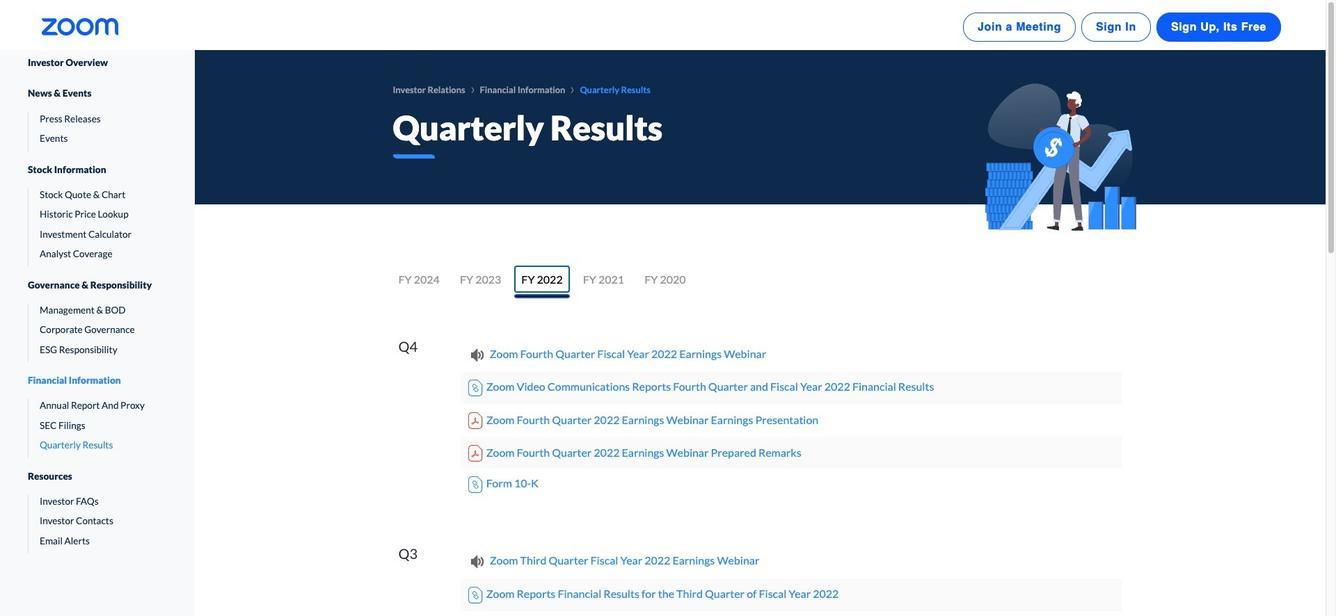 Task type: describe. For each thing, give the bounding box(es) containing it.
zoom video communications, inc. logo image
[[42, 18, 118, 36]]



Task type: locate. For each thing, give the bounding box(es) containing it.
tab list
[[393, 272, 1128, 289]]

quarterly results image
[[986, 84, 1137, 231]]



Task type: vqa. For each thing, say whether or not it's contained in the screenshot.
fiscal to the left
no



